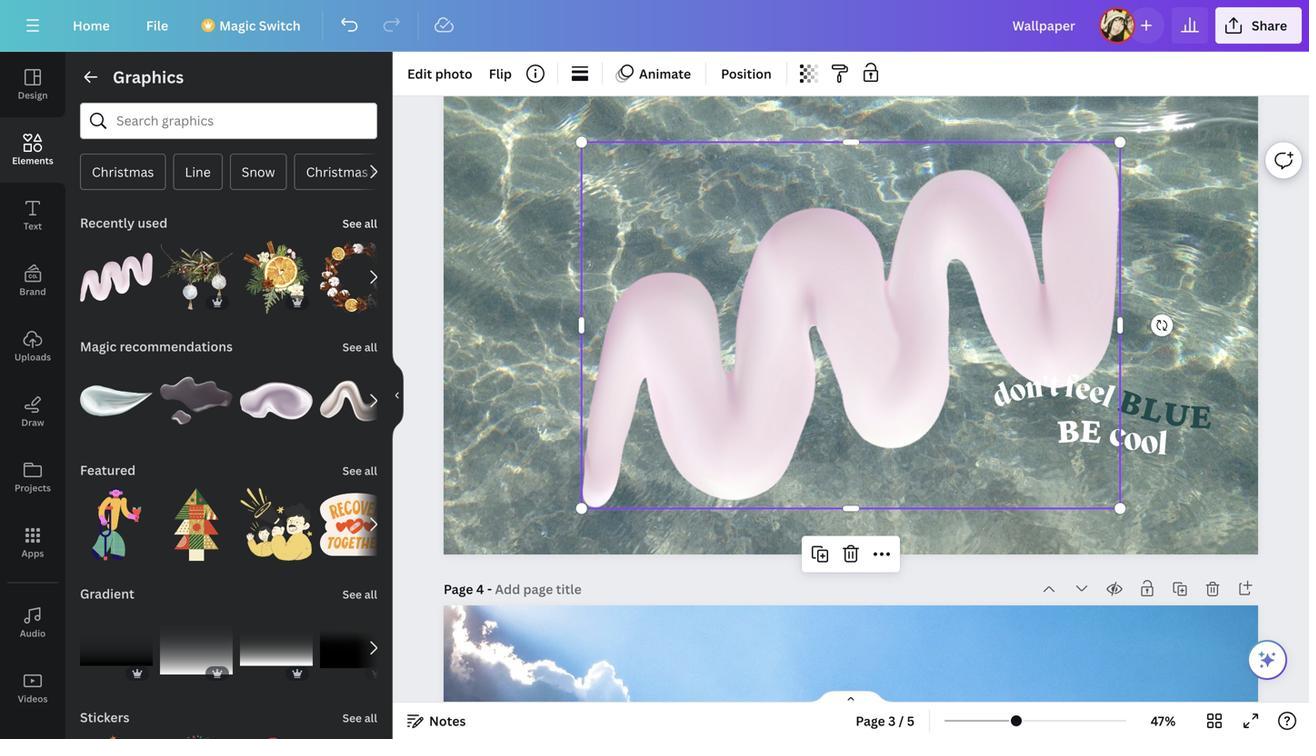 Task type: vqa. For each thing, say whether or not it's contained in the screenshot.
Position
yes



Task type: locate. For each thing, give the bounding box(es) containing it.
b inside b e
[[1056, 409, 1082, 451]]

see all down black gradient 'image'
[[343, 711, 377, 726]]

3 all from the top
[[365, 463, 377, 478]]

home link
[[58, 7, 124, 44]]

magic recommendations button
[[78, 328, 235, 365]]

4 see from the top
[[343, 587, 362, 602]]

1 vertical spatial l
[[1157, 429, 1169, 464]]

recently used button
[[78, 205, 169, 241]]

0 horizontal spatial b
[[1056, 409, 1082, 451]]

b left u
[[1114, 378, 1150, 426]]

o left '
[[1007, 376, 1030, 411]]

see up recover together typography image
[[343, 463, 362, 478]]

0 vertical spatial magic
[[219, 17, 256, 34]]

2 see all button from the top
[[341, 328, 379, 365]]

page left 4
[[444, 581, 473, 598]]

edit
[[407, 65, 432, 82]]

draw button
[[0, 379, 65, 445]]

1 vertical spatial magic
[[80, 338, 117, 355]]

text
[[24, 220, 42, 232]]

projects button
[[0, 445, 65, 510]]

show pages image
[[808, 690, 895, 705]]

all for magic recommendations
[[365, 340, 377, 355]]

2 see from the top
[[343, 340, 362, 355]]

group
[[80, 230, 153, 314], [160, 230, 233, 314], [240, 230, 313, 314], [320, 241, 393, 314], [80, 365, 153, 437], [160, 365, 233, 437], [240, 365, 313, 437], [320, 365, 393, 437], [80, 478, 153, 561], [160, 478, 233, 561], [240, 488, 313, 561], [320, 488, 393, 561], [160, 601, 233, 685], [80, 612, 153, 685], [240, 612, 313, 685], [320, 612, 393, 685], [160, 725, 233, 739], [80, 736, 153, 739], [240, 736, 313, 739], [320, 736, 393, 739]]

see all
[[343, 216, 377, 231], [343, 340, 377, 355], [343, 463, 377, 478], [343, 587, 377, 602], [343, 711, 377, 726]]

see all button for recently used
[[341, 205, 379, 241]]

0 horizontal spatial christmas
[[92, 163, 154, 181]]

design button
[[0, 52, 65, 117]]

see all button down recover together typography image
[[341, 576, 379, 612]]

gradient that fades to transparency white image
[[160, 612, 233, 685]]

Design title text field
[[998, 7, 1092, 44]]

see all button down black gradient 'image'
[[341, 699, 379, 736]]

0 horizontal spatial magic
[[80, 338, 117, 355]]

elements button
[[0, 117, 65, 183]]

5 see from the top
[[343, 711, 362, 726]]

4 all from the top
[[365, 587, 377, 602]]

e left o o l at the bottom of page
[[1079, 409, 1103, 451]]

see all button down the christmas tree button
[[341, 205, 379, 241]]

Search graphics search field
[[116, 104, 341, 138]]

l
[[1098, 383, 1118, 416], [1157, 429, 1169, 464]]

2 see all from the top
[[343, 340, 377, 355]]

christmas bouquet with dried orange. image
[[240, 241, 313, 314]]

notes button
[[400, 707, 473, 736]]

all up black gradient 'image'
[[365, 587, 377, 602]]

Page title text field
[[495, 580, 584, 598]]

photo
[[435, 65, 473, 82]]

hide image
[[392, 352, 404, 439]]

see
[[343, 216, 362, 231], [343, 340, 362, 355], [343, 463, 362, 478], [343, 587, 362, 602], [343, 711, 362, 726]]

magic inside button
[[219, 17, 256, 34]]

magic left switch on the top
[[219, 17, 256, 34]]

n
[[1024, 373, 1046, 407]]

o inside o n ' t
[[1007, 376, 1030, 411]]

all down tree
[[365, 216, 377, 231]]

see all for gradient
[[343, 587, 377, 602]]

5 see all button from the top
[[341, 699, 379, 736]]

magic inside 'button'
[[80, 338, 117, 355]]

see all up 3d makeup & beauty product smears eye cream image
[[343, 340, 377, 355]]

1 horizontal spatial b
[[1114, 378, 1150, 426]]

o for n
[[1007, 376, 1030, 411]]

brand
[[19, 286, 46, 298]]

0 horizontal spatial e
[[1079, 409, 1103, 451]]

o n ' t
[[1007, 373, 1060, 411]]

page
[[444, 581, 473, 598], [856, 713, 886, 730]]

0 horizontal spatial l
[[1098, 383, 1118, 416]]

gradient button
[[78, 576, 136, 612]]

1 see from the top
[[343, 216, 362, 231]]

christmas inside christmas button
[[92, 163, 154, 181]]

see all down the christmas tree button
[[343, 216, 377, 231]]

magic up 3d makeup & beauty product smears face cream image
[[80, 338, 117, 355]]

1 horizontal spatial magic
[[219, 17, 256, 34]]

e right the l
[[1189, 394, 1214, 437]]

see all up recover together typography image
[[343, 463, 377, 478]]

3 see from the top
[[343, 463, 362, 478]]

e
[[1189, 394, 1214, 437], [1079, 409, 1103, 451]]

all
[[365, 216, 377, 231], [365, 340, 377, 355], [365, 463, 377, 478], [365, 587, 377, 602], [365, 711, 377, 726]]

all for featured
[[365, 463, 377, 478]]

line
[[185, 163, 211, 181]]

recently
[[80, 214, 135, 231]]

e right f at bottom
[[1086, 378, 1109, 413]]

1 horizontal spatial page
[[856, 713, 886, 730]]

christmas inside the christmas tree button
[[306, 163, 368, 181]]

all left the notes button
[[365, 711, 377, 726]]

see down black gradient 'image'
[[343, 711, 362, 726]]

f e e
[[1064, 373, 1109, 413]]

loose doodle social advocacy image
[[240, 488, 313, 561]]

audio
[[20, 628, 46, 640]]

1 vertical spatial page
[[856, 713, 886, 730]]

3 see all from the top
[[343, 463, 377, 478]]

b down f at bottom
[[1056, 409, 1082, 451]]

page for page 3 / 5
[[856, 713, 886, 730]]

christmas left tree
[[306, 163, 368, 181]]

b
[[1114, 378, 1150, 426], [1056, 409, 1082, 451]]

e inside l u e
[[1189, 394, 1214, 437]]

5
[[907, 713, 915, 730]]

0 vertical spatial page
[[444, 581, 473, 598]]

see up black gradient 'image'
[[343, 587, 362, 602]]

1 christmas from the left
[[92, 163, 154, 181]]

page 3 / 5
[[856, 713, 915, 730]]

projects
[[15, 482, 51, 494]]

0 horizontal spatial page
[[444, 581, 473, 598]]

christmas up 'recently used' button
[[92, 163, 154, 181]]

3
[[889, 713, 896, 730]]

o left u
[[1121, 423, 1146, 461]]

1 all from the top
[[365, 216, 377, 231]]

see all button down 3d makeup & beauty product smears eye cream image
[[341, 452, 379, 488]]

apps
[[21, 548, 44, 560]]

used
[[138, 214, 168, 231]]

47%
[[1151, 713, 1176, 730]]

see for featured
[[343, 463, 362, 478]]

magic
[[219, 17, 256, 34], [80, 338, 117, 355]]

4 see all button from the top
[[341, 576, 379, 612]]

47% button
[[1134, 707, 1193, 736]]

-
[[487, 581, 492, 598]]

snow
[[242, 163, 275, 181]]

l right b e
[[1157, 429, 1169, 464]]

elements
[[12, 155, 53, 167]]

uploads
[[14, 351, 51, 363]]

text button
[[0, 183, 65, 248]]

l inside o o l
[[1157, 429, 1169, 464]]

e
[[1073, 375, 1094, 409], [1086, 378, 1109, 413]]

all up recover together typography image
[[365, 463, 377, 478]]

magic recommendations
[[80, 338, 233, 355]]

3 see all button from the top
[[341, 452, 379, 488]]

apps button
[[0, 510, 65, 576]]

o o l
[[1121, 423, 1169, 464]]

1 horizontal spatial l
[[1157, 429, 1169, 464]]

graphics
[[113, 66, 184, 88]]

o
[[1007, 376, 1030, 411], [1121, 423, 1146, 461], [1139, 427, 1161, 464]]

3d makeup & beauty product smears eye cream image
[[320, 365, 393, 437]]

o right b e
[[1139, 427, 1161, 464]]

all left 'hide' image
[[365, 340, 377, 355]]

black gradient image
[[320, 612, 393, 685]]

watercolor  christmas decorated twig illustration image
[[160, 241, 233, 314]]

1 see all from the top
[[343, 216, 377, 231]]

page for page 4 -
[[444, 581, 473, 598]]

'
[[1043, 373, 1051, 405]]

animate
[[639, 65, 691, 82]]

magic switch
[[219, 17, 301, 34]]

e inside b e
[[1079, 409, 1103, 451]]

see for gradient
[[343, 587, 362, 602]]

page 4 -
[[444, 581, 495, 598]]

see all for featured
[[343, 463, 377, 478]]

stickers button
[[78, 699, 131, 736]]

3d makeup & beauty product smears gel cream image
[[80, 241, 153, 314]]

5 all from the top
[[365, 711, 377, 726]]

l right f at bottom
[[1098, 383, 1118, 416]]

o for o
[[1121, 423, 1146, 461]]

see for recently used
[[343, 216, 362, 231]]

see up 3d makeup & beauty product smears eye cream image
[[343, 340, 362, 355]]

flip button
[[482, 59, 519, 88]]

all for stickers
[[365, 711, 377, 726]]

b for b
[[1114, 378, 1150, 426]]

see all up black gradient 'image'
[[343, 587, 377, 602]]

videos button
[[0, 656, 65, 721]]

christmas
[[92, 163, 154, 181], [306, 163, 368, 181]]

f
[[1064, 373, 1078, 406]]

5 see all from the top
[[343, 711, 377, 726]]

2 christmas from the left
[[306, 163, 368, 181]]

flip
[[489, 65, 512, 82]]

share button
[[1216, 7, 1302, 44]]

see down the christmas tree button
[[343, 216, 362, 231]]

see all button
[[341, 205, 379, 241], [341, 328, 379, 365], [341, 452, 379, 488], [341, 576, 379, 612], [341, 699, 379, 736]]

recently used
[[80, 214, 168, 231]]

1 horizontal spatial e
[[1189, 394, 1214, 437]]

b e
[[1056, 409, 1103, 451]]

magic switch button
[[190, 7, 315, 44]]

1 horizontal spatial christmas
[[306, 163, 368, 181]]

main menu bar
[[0, 0, 1310, 52]]

see all button for featured
[[341, 452, 379, 488]]

christmas for christmas tree
[[306, 163, 368, 181]]

1 see all button from the top
[[341, 205, 379, 241]]

line button
[[173, 154, 223, 190]]

page left 3
[[856, 713, 886, 730]]

4 see all from the top
[[343, 587, 377, 602]]

see all button left 'hide' image
[[341, 328, 379, 365]]

2 all from the top
[[365, 340, 377, 355]]

page inside button
[[856, 713, 886, 730]]



Task type: describe. For each thing, give the bounding box(es) containing it.
home
[[73, 17, 110, 34]]

christmas tree button
[[294, 154, 408, 190]]

b for b e
[[1056, 409, 1082, 451]]

draw
[[21, 417, 44, 429]]

side panel tab list
[[0, 52, 65, 739]]

see for magic recommendations
[[343, 340, 362, 355]]

christmas button
[[80, 154, 166, 190]]

videos
[[18, 693, 48, 705]]

animate button
[[610, 59, 699, 88]]

transparent white gradient image
[[240, 612, 313, 685]]

u
[[1161, 390, 1194, 436]]

see all button for stickers
[[341, 699, 379, 736]]

fragrant natural vine wreath decorated with dried orange fruits, cotton flowers, cinnamon, anise, and rosehip berries. christmas wreath. image
[[320, 241, 393, 314]]

see all for recently used
[[343, 216, 377, 231]]

d
[[989, 380, 1016, 416]]

magic for magic switch
[[219, 17, 256, 34]]

page 3 / 5 button
[[849, 707, 922, 736]]

4
[[476, 581, 484, 598]]

edit photo button
[[400, 59, 480, 88]]

recommendations
[[120, 338, 233, 355]]

share
[[1252, 17, 1288, 34]]

position button
[[714, 59, 779, 88]]

tree
[[371, 163, 396, 181]]

featured
[[80, 462, 136, 479]]

3d makeup & beauty product smears purple cream image
[[240, 365, 313, 437]]

file
[[146, 17, 168, 34]]

personified playful handicapped man with flowers image
[[80, 488, 153, 561]]

christmas for christmas
[[92, 163, 154, 181]]

all for gradient
[[365, 587, 377, 602]]

featured button
[[78, 452, 137, 488]]

magic for magic recommendations
[[80, 338, 117, 355]]

audio button
[[0, 590, 65, 656]]

brand button
[[0, 248, 65, 314]]

/
[[899, 713, 904, 730]]

recover together typography image
[[320, 488, 393, 561]]

stickers
[[80, 709, 130, 726]]

3d makeup & beauty product smears face cream image
[[80, 365, 153, 437]]

l
[[1138, 386, 1169, 431]]

e right t
[[1073, 375, 1094, 409]]

see all button for gradient
[[341, 576, 379, 612]]

gradient
[[80, 585, 134, 603]]

all for recently used
[[365, 216, 377, 231]]

transparent gradient vignette image
[[80, 612, 153, 685]]

design
[[18, 89, 48, 101]]

edit photo
[[407, 65, 473, 82]]

see for stickers
[[343, 711, 362, 726]]

see all for magic recommendations
[[343, 340, 377, 355]]

gold foil geometric christmas tree image
[[160, 488, 233, 561]]

snow button
[[230, 154, 287, 190]]

t
[[1050, 373, 1060, 405]]

l u e
[[1138, 386, 1214, 437]]

0 vertical spatial l
[[1098, 383, 1118, 416]]

see all button for magic recommendations
[[341, 328, 379, 365]]

christmas tree
[[306, 163, 396, 181]]

file button
[[132, 7, 183, 44]]

position
[[721, 65, 772, 82]]

3d makeup & beauty product smears rosey toner image
[[160, 365, 233, 437]]

uploads button
[[0, 314, 65, 379]]

notes
[[429, 713, 466, 730]]

canva assistant image
[[1257, 649, 1279, 671]]

switch
[[259, 17, 301, 34]]

see all for stickers
[[343, 711, 377, 726]]



